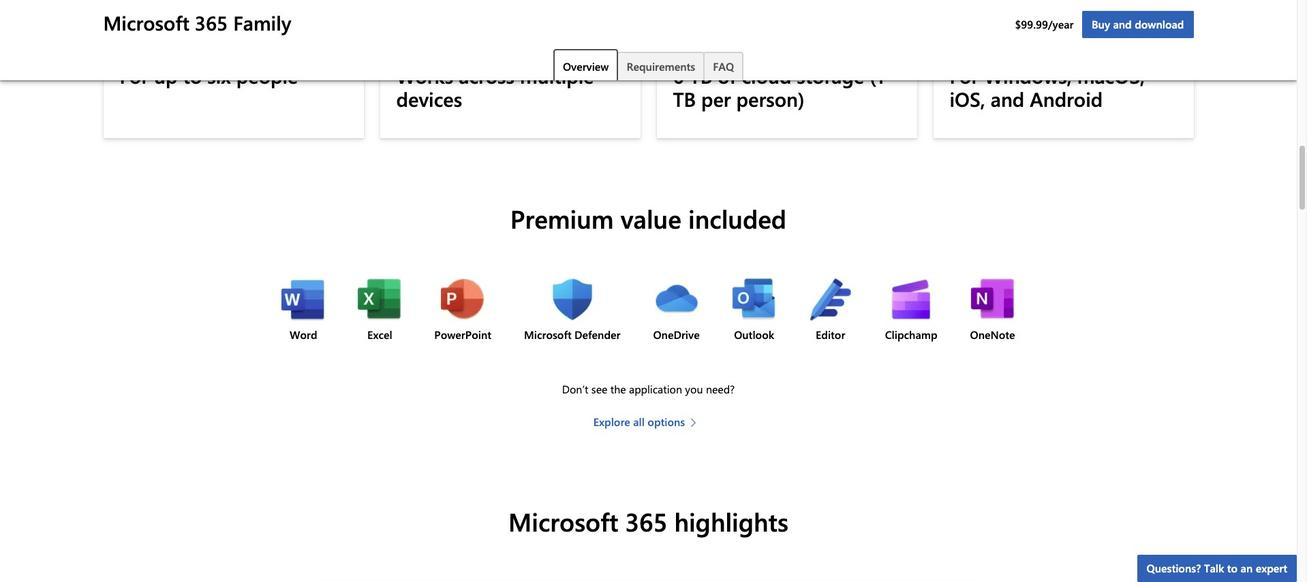 Task type: vqa. For each thing, say whether or not it's contained in the screenshot.
leftmost the For
yes



Task type: locate. For each thing, give the bounding box(es) containing it.
overview link
[[554, 49, 619, 82]]

365
[[195, 10, 228, 35], [626, 505, 668, 538]]

excel
[[368, 328, 392, 342]]

1 vertical spatial to
[[1228, 562, 1238, 576]]

0 vertical spatial and
[[1114, 17, 1132, 31]]

an
[[1241, 562, 1253, 576]]

for left "up"
[[120, 62, 149, 88]]

1 for from the left
[[120, 62, 149, 88]]

0 vertical spatial to
[[183, 62, 202, 88]]

buy and download
[[1092, 17, 1185, 31]]

1 horizontal spatial to
[[1228, 562, 1238, 576]]

1 horizontal spatial 365
[[626, 505, 668, 538]]

for left windows,
[[950, 62, 979, 88]]

all
[[634, 415, 645, 429]]

microsoft defender
[[524, 328, 621, 342]]

1 horizontal spatial and
[[1114, 17, 1132, 31]]

multiple
[[520, 62, 594, 88]]

questions? talk to an expert button
[[1138, 556, 1298, 583]]

0 horizontal spatial 365
[[195, 10, 228, 35]]

up
[[154, 62, 178, 88]]

for
[[120, 62, 149, 88], [950, 62, 979, 88]]

editor
[[816, 328, 846, 342]]

microsoft inside button
[[524, 328, 572, 342]]

1 horizontal spatial for
[[950, 62, 979, 88]]

talk
[[1205, 562, 1225, 576]]

and right 'ios,'
[[991, 86, 1025, 112]]

microsoft for microsoft defender
[[524, 328, 572, 342]]

to for an
[[1228, 562, 1238, 576]]

questions? talk to an expert
[[1147, 562, 1288, 576]]

0 horizontal spatial and
[[991, 86, 1025, 112]]

1 vertical spatial and
[[991, 86, 1025, 112]]

0 vertical spatial 365
[[195, 10, 228, 35]]

to inside dropdown button
[[1228, 562, 1238, 576]]

editor button
[[816, 327, 846, 343]]

buy
[[1092, 17, 1111, 31]]

included
[[689, 202, 787, 235]]

microsoft for microsoft 365 highlights
[[509, 505, 619, 538]]

1 vertical spatial 365
[[626, 505, 668, 538]]

onenote button
[[971, 327, 1016, 343]]

clipchamp button
[[885, 327, 938, 343]]

$99.99/year
[[1016, 17, 1074, 31]]

1 vertical spatial microsoft
[[524, 328, 572, 342]]

365 for highlights
[[626, 505, 668, 538]]

to left an
[[1228, 562, 1238, 576]]

tb
[[690, 62, 713, 88], [673, 86, 696, 112]]

the
[[611, 382, 626, 397]]

clipchamp
[[885, 328, 938, 342]]

storage
[[797, 62, 865, 88]]

to
[[183, 62, 202, 88], [1228, 562, 1238, 576]]

word
[[290, 328, 317, 342]]

devices
[[396, 86, 462, 112]]

for inside for windows, macos, ios, and android
[[950, 62, 979, 88]]

value
[[621, 202, 682, 235]]

2 vertical spatial microsoft
[[509, 505, 619, 538]]

for up to six people
[[120, 62, 298, 88]]

0 horizontal spatial to
[[183, 62, 202, 88]]

microsoft defender button
[[524, 327, 621, 343]]

microsoft
[[103, 10, 189, 35], [524, 328, 572, 342], [509, 505, 619, 538]]

ios,
[[950, 86, 986, 112]]

and
[[1114, 17, 1132, 31], [991, 86, 1025, 112]]

windows,
[[985, 62, 1072, 88]]

6 tb of cloud storage (1 tb per person)
[[673, 62, 885, 112]]

requirements
[[627, 59, 696, 74]]

explore all options
[[594, 415, 685, 429]]

to right "up"
[[183, 62, 202, 88]]

you
[[685, 382, 703, 397]]

2 for from the left
[[950, 62, 979, 88]]

word button
[[290, 327, 317, 343]]

tb left per
[[673, 86, 696, 112]]

options
[[648, 415, 685, 429]]

for for for up to six people
[[120, 62, 149, 88]]

person)
[[737, 86, 805, 112]]

and right buy
[[1114, 17, 1132, 31]]

0 horizontal spatial for
[[120, 62, 149, 88]]

and inside button
[[1114, 17, 1132, 31]]

expert
[[1256, 562, 1288, 576]]

outlook button
[[734, 327, 775, 343]]

onedrive
[[654, 328, 700, 342]]

0 vertical spatial microsoft
[[103, 10, 189, 35]]



Task type: describe. For each thing, give the bounding box(es) containing it.
and inside for windows, macos, ios, and android
[[991, 86, 1025, 112]]

see
[[592, 382, 608, 397]]

faq
[[713, 59, 734, 74]]

explore all options link
[[594, 414, 704, 431]]

365 for family
[[195, 10, 228, 35]]

explore
[[594, 415, 631, 429]]

of
[[718, 62, 737, 88]]

premium value included
[[511, 202, 787, 235]]

per
[[702, 86, 731, 112]]

microsoft 365 family
[[103, 10, 291, 35]]

overview
[[563, 59, 609, 74]]

don't
[[562, 382, 589, 397]]

faq link
[[704, 52, 744, 80]]

premium
[[511, 202, 614, 235]]

microsoft for microsoft 365 family
[[103, 10, 189, 35]]

questions?
[[1147, 562, 1202, 576]]

download
[[1135, 17, 1185, 31]]

onedrive button
[[654, 327, 700, 343]]

for windows, macos, ios, and android
[[950, 62, 1145, 112]]

powerpoint button
[[435, 327, 492, 343]]

for for for windows, macos, ios, and android
[[950, 62, 979, 88]]

works
[[396, 62, 454, 88]]

highlights
[[675, 505, 789, 538]]

family
[[233, 10, 291, 35]]

outlook
[[734, 328, 775, 342]]

requirements link
[[617, 52, 705, 80]]

learn more about microsoft 365 family. tab list
[[103, 49, 1194, 82]]

excel button
[[368, 327, 392, 343]]

defender
[[575, 328, 621, 342]]

microsoft 365 highlights
[[509, 505, 789, 538]]

macos,
[[1078, 62, 1145, 88]]

people
[[236, 62, 298, 88]]

to for six
[[183, 62, 202, 88]]

six
[[207, 62, 231, 88]]

tb right 6
[[690, 62, 713, 88]]

don't see the application you need?
[[562, 382, 735, 397]]

(1
[[870, 62, 885, 88]]

powerpoint
[[435, 328, 492, 342]]

onenote
[[971, 328, 1016, 342]]

need?
[[706, 382, 735, 397]]

android
[[1030, 86, 1103, 112]]

across
[[459, 62, 515, 88]]

6
[[673, 62, 684, 88]]

cloud
[[742, 62, 792, 88]]

buy and download button
[[1083, 11, 1194, 38]]

works across multiple devices
[[396, 62, 594, 112]]

application
[[629, 382, 682, 397]]



